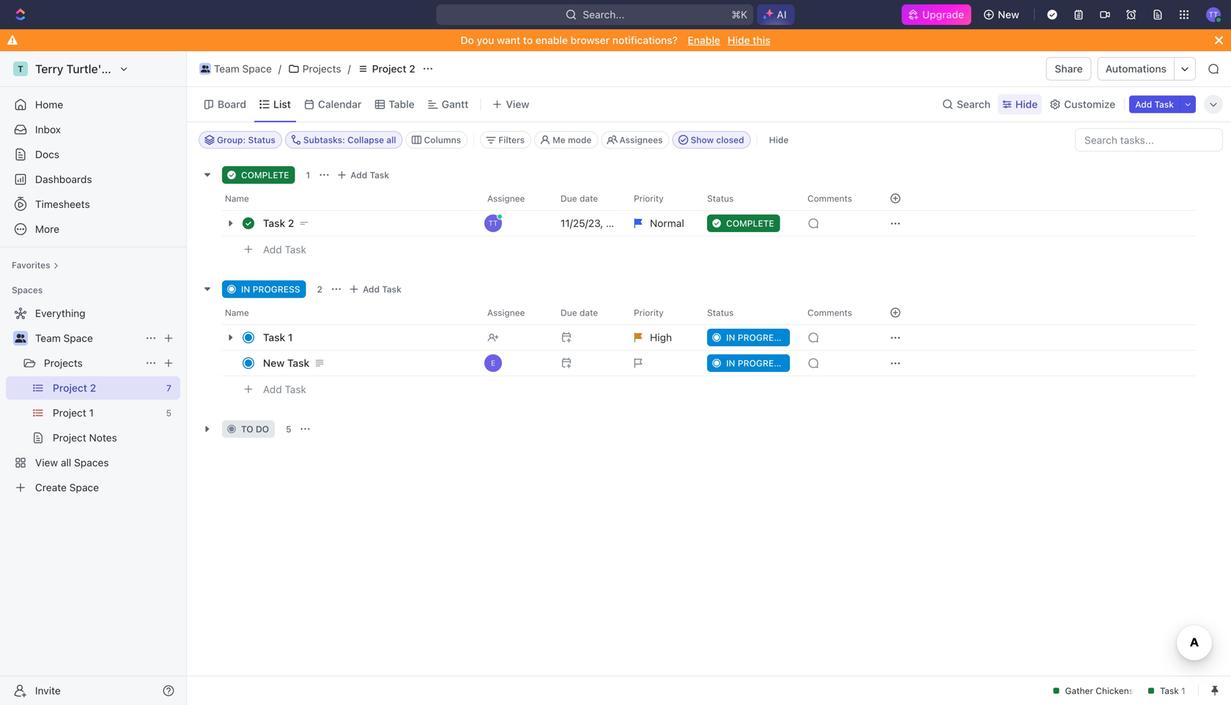 Task type: locate. For each thing, give the bounding box(es) containing it.
0 vertical spatial status button
[[699, 187, 799, 210]]

view for view all spaces
[[35, 457, 58, 469]]

1 vertical spatial due
[[561, 308, 577, 318]]

/ up calendar
[[348, 63, 351, 75]]

priority button
[[625, 187, 699, 210], [625, 301, 699, 325]]

name for complete
[[225, 194, 249, 204]]

you
[[477, 34, 494, 46]]

closed
[[717, 135, 745, 145]]

project 2 up table link
[[372, 63, 416, 75]]

1 horizontal spatial view
[[506, 98, 530, 110]]

1 vertical spatial space
[[63, 332, 93, 345]]

project up view all spaces
[[53, 432, 86, 444]]

0 vertical spatial hide
[[728, 34, 750, 46]]

task
[[1155, 99, 1174, 110], [370, 170, 389, 180], [263, 217, 285, 229], [285, 244, 306, 256], [382, 284, 402, 295], [263, 332, 285, 344], [287, 357, 310, 369], [285, 384, 306, 396]]

0 vertical spatial team space
[[214, 63, 272, 75]]

tree
[[6, 302, 180, 500]]

2 comments button from the top
[[799, 301, 872, 325]]

5 inside tree
[[166, 408, 172, 419]]

1 up new task
[[288, 332, 293, 344]]

assignee for 1
[[488, 194, 525, 204]]

name for in progress
[[225, 308, 249, 318]]

team space up board
[[214, 63, 272, 75]]

do you want to enable browser notifications? enable hide this
[[461, 34, 771, 46]]

all inside tree
[[61, 457, 71, 469]]

automations
[[1106, 63, 1167, 75]]

0 vertical spatial name
[[225, 194, 249, 204]]

assignee up 'e' dropdown button
[[488, 308, 525, 318]]

comments
[[808, 194, 853, 204], [808, 308, 853, 318]]

view inside button
[[506, 98, 530, 110]]

1 horizontal spatial project 2 link
[[354, 60, 419, 78]]

1 vertical spatial user group image
[[15, 334, 26, 343]]

name button
[[222, 187, 479, 210], [222, 301, 479, 325]]

project up project 1
[[53, 382, 87, 394]]

2 name button from the top
[[222, 301, 479, 325]]

view inside tree
[[35, 457, 58, 469]]

2 inside task 2 link
[[288, 217, 294, 229]]

1 vertical spatial view
[[35, 457, 58, 469]]

projects link up calendar link
[[284, 60, 345, 78]]

assignee button down "filters" at left top
[[479, 187, 552, 210]]

priority button up the high
[[625, 301, 699, 325]]

assignee button
[[479, 187, 552, 210], [479, 301, 552, 325]]

0 horizontal spatial projects link
[[44, 352, 139, 375]]

project for "project 1" link
[[53, 407, 86, 419]]

add up search tasks... text field
[[1136, 99, 1153, 110]]

name button for 1
[[222, 187, 479, 210]]

0 horizontal spatial team space
[[35, 332, 93, 345]]

add task down task 2
[[263, 244, 306, 256]]

group: status
[[217, 135, 276, 145]]

add task for add task button below new task
[[263, 384, 306, 396]]

add task up search tasks... text field
[[1136, 99, 1174, 110]]

1 vertical spatial comments
[[808, 308, 853, 318]]

all
[[387, 135, 396, 145], [61, 457, 71, 469]]

1 vertical spatial 5
[[286, 424, 292, 435]]

1 horizontal spatial user group image
[[201, 65, 210, 73]]

2 due from the top
[[561, 308, 577, 318]]

add task button up task 1 link
[[345, 281, 408, 298]]

dashboards link
[[6, 168, 180, 191]]

0 vertical spatial project 2
[[372, 63, 416, 75]]

1 vertical spatial team space
[[35, 332, 93, 345]]

view all spaces
[[35, 457, 109, 469]]

0 vertical spatial project 2 link
[[354, 60, 419, 78]]

normal
[[650, 217, 684, 229]]

2 vertical spatial status
[[707, 308, 734, 318]]

team space
[[214, 63, 272, 75], [35, 332, 93, 345]]

terry
[[35, 62, 63, 76]]

team space link up board
[[196, 60, 276, 78]]

1 vertical spatial comments button
[[799, 301, 872, 325]]

priority up normal dropdown button
[[634, 194, 664, 204]]

due date for 2
[[561, 308, 598, 318]]

1 name button from the top
[[222, 187, 479, 210]]

2 comments from the top
[[808, 308, 853, 318]]

projects up calendar link
[[303, 63, 341, 75]]

2 assignee button from the top
[[479, 301, 552, 325]]

due date button for 1
[[552, 187, 625, 210]]

tree containing everything
[[6, 302, 180, 500]]

1 vertical spatial spaces
[[74, 457, 109, 469]]

add task button
[[1130, 96, 1180, 113], [333, 166, 395, 184], [257, 241, 312, 259], [345, 281, 408, 298], [257, 381, 312, 399]]

team space link
[[196, 60, 276, 78], [35, 327, 139, 350]]

new task
[[263, 357, 310, 369]]

project 2 inside tree
[[53, 382, 96, 394]]

1 vertical spatial status button
[[699, 301, 799, 325]]

0 horizontal spatial 1
[[89, 407, 94, 419]]

1 horizontal spatial spaces
[[74, 457, 109, 469]]

due date button
[[552, 187, 625, 210], [552, 301, 625, 325]]

0 vertical spatial due
[[561, 194, 577, 204]]

1 name from the top
[[225, 194, 249, 204]]

1 horizontal spatial complete
[[727, 218, 775, 229]]

1 due date button from the top
[[552, 187, 625, 210]]

new button
[[978, 3, 1029, 26]]

1 vertical spatial name button
[[222, 301, 479, 325]]

0 horizontal spatial project 2 link
[[53, 377, 161, 400]]

add task down new task
[[263, 384, 306, 396]]

5 down 7
[[166, 408, 172, 419]]

1 status button from the top
[[699, 187, 799, 210]]

5
[[166, 408, 172, 419], [286, 424, 292, 435]]

1 vertical spatial due date
[[561, 308, 598, 318]]

1 vertical spatial 1
[[288, 332, 293, 344]]

notifications?
[[613, 34, 678, 46]]

1 vertical spatial name
[[225, 308, 249, 318]]

1 vertical spatial due date button
[[552, 301, 625, 325]]

comments for 2
[[808, 308, 853, 318]]

mode
[[568, 135, 592, 145]]

2 vertical spatial progress
[[738, 358, 786, 369]]

inbox link
[[6, 118, 180, 141]]

due date button for 2
[[552, 301, 625, 325]]

team down the everything
[[35, 332, 61, 345]]

1 horizontal spatial new
[[998, 8, 1020, 21]]

assignee down filters dropdown button on the top left of the page
[[488, 194, 525, 204]]

1 vertical spatial in
[[727, 333, 736, 343]]

in
[[241, 284, 250, 295], [727, 333, 736, 343], [727, 358, 736, 369]]

Search tasks... text field
[[1076, 129, 1223, 151]]

task inside new task 'link'
[[287, 357, 310, 369]]

project up table link
[[372, 63, 407, 75]]

project 2 link up table link
[[354, 60, 419, 78]]

add for add task button above search tasks... text field
[[1136, 99, 1153, 110]]

0 horizontal spatial spaces
[[12, 285, 43, 295]]

1 vertical spatial tt
[[489, 219, 498, 228]]

1 vertical spatial assignee
[[488, 308, 525, 318]]

0 horizontal spatial new
[[263, 357, 285, 369]]

1 horizontal spatial all
[[387, 135, 396, 145]]

spaces up create space link
[[74, 457, 109, 469]]

0 horizontal spatial view
[[35, 457, 58, 469]]

1 vertical spatial projects link
[[44, 352, 139, 375]]

priority up the high
[[634, 308, 664, 318]]

2 status button from the top
[[699, 301, 799, 325]]

in progress button
[[699, 325, 799, 351], [699, 350, 799, 377]]

2 name from the top
[[225, 308, 249, 318]]

to left do
[[241, 424, 253, 435]]

complete button
[[699, 210, 799, 237]]

assignee button for 1
[[479, 187, 552, 210]]

1 up project notes
[[89, 407, 94, 419]]

1 vertical spatial project 2
[[53, 382, 96, 394]]

progress
[[253, 284, 300, 295], [738, 333, 786, 343], [738, 358, 786, 369]]

assignee for 2
[[488, 308, 525, 318]]

all up create space
[[61, 457, 71, 469]]

2 priority button from the top
[[625, 301, 699, 325]]

1 horizontal spatial team space link
[[196, 60, 276, 78]]

0 vertical spatial 1
[[306, 170, 310, 180]]

assignee button up 'e' dropdown button
[[479, 301, 552, 325]]

user group image
[[201, 65, 210, 73], [15, 334, 26, 343]]

project 2 link up "project 1" link
[[53, 377, 161, 400]]

0 vertical spatial 5
[[166, 408, 172, 419]]

0 vertical spatial comments
[[808, 194, 853, 204]]

due date
[[561, 194, 598, 204], [561, 308, 598, 318]]

new right the upgrade at right top
[[998, 8, 1020, 21]]

1 priority button from the top
[[625, 187, 699, 210]]

docs
[[35, 148, 59, 161]]

timesheets link
[[6, 193, 180, 216]]

0 vertical spatial priority
[[634, 194, 664, 204]]

e
[[491, 359, 496, 368]]

view up "filters" at left top
[[506, 98, 530, 110]]

hide right search
[[1016, 98, 1038, 110]]

0 vertical spatial new
[[998, 8, 1020, 21]]

favorites button
[[6, 257, 65, 274]]

1 down subtasks:
[[306, 170, 310, 180]]

hide left this
[[728, 34, 750, 46]]

1 inside tree
[[89, 407, 94, 419]]

project 2 link
[[354, 60, 419, 78], [53, 377, 161, 400]]

0 horizontal spatial project 2
[[53, 382, 96, 394]]

project
[[372, 63, 407, 75], [53, 382, 87, 394], [53, 407, 86, 419], [53, 432, 86, 444]]

calendar
[[318, 98, 362, 110]]

board
[[218, 98, 246, 110]]

comments for 1
[[808, 194, 853, 204]]

2 horizontal spatial 1
[[306, 170, 310, 180]]

1 comments button from the top
[[799, 187, 872, 210]]

0 vertical spatial assignee
[[488, 194, 525, 204]]

name button up task 2 link
[[222, 187, 479, 210]]

1 vertical spatial hide
[[1016, 98, 1038, 110]]

add task down collapse
[[351, 170, 389, 180]]

name button up task 1 link
[[222, 301, 479, 325]]

task 2 link
[[260, 213, 476, 234]]

add down new task
[[263, 384, 282, 396]]

team space down the everything
[[35, 332, 93, 345]]

show closed button
[[673, 131, 751, 149]]

/ up the list
[[278, 63, 281, 75]]

0 horizontal spatial tt button
[[479, 210, 552, 237]]

0 vertical spatial space
[[242, 63, 272, 75]]

1 for project 1
[[89, 407, 94, 419]]

1 vertical spatial priority
[[634, 308, 664, 318]]

spaces
[[12, 285, 43, 295], [74, 457, 109, 469]]

columns button
[[406, 131, 468, 149]]

1 vertical spatial priority button
[[625, 301, 699, 325]]

priority
[[634, 194, 664, 204], [634, 308, 664, 318]]

add up task 1 link
[[363, 284, 380, 295]]

space down everything link on the top of page
[[63, 332, 93, 345]]

new inside button
[[998, 8, 1020, 21]]

0 horizontal spatial projects
[[44, 357, 83, 369]]

2 vertical spatial 1
[[89, 407, 94, 419]]

status button for 2
[[699, 301, 799, 325]]

1 vertical spatial assignee button
[[479, 301, 552, 325]]

task inside task 2 link
[[263, 217, 285, 229]]

search
[[957, 98, 991, 110]]

0 horizontal spatial complete
[[241, 170, 289, 180]]

1 horizontal spatial /
[[348, 63, 351, 75]]

all right collapse
[[387, 135, 396, 145]]

1 vertical spatial project 2 link
[[53, 377, 161, 400]]

gantt link
[[439, 94, 469, 115]]

1 comments from the top
[[808, 194, 853, 204]]

0 vertical spatial view
[[506, 98, 530, 110]]

status
[[248, 135, 276, 145], [707, 194, 734, 204], [707, 308, 734, 318]]

1 priority from the top
[[634, 194, 664, 204]]

high
[[650, 332, 672, 344]]

to do
[[241, 424, 269, 435]]

hide right the closed
[[769, 135, 789, 145]]

add task button down task 2
[[257, 241, 312, 259]]

add task button down collapse
[[333, 166, 395, 184]]

1 due from the top
[[561, 194, 577, 204]]

view
[[506, 98, 530, 110], [35, 457, 58, 469]]

comments button for 2
[[799, 301, 872, 325]]

team up board link
[[214, 63, 240, 75]]

add down task 2
[[263, 244, 282, 256]]

0 vertical spatial priority button
[[625, 187, 699, 210]]

1 horizontal spatial tt button
[[1202, 3, 1226, 26]]

1 vertical spatial new
[[263, 357, 285, 369]]

view up "create" in the left bottom of the page
[[35, 457, 58, 469]]

priority for 2
[[634, 308, 664, 318]]

0 vertical spatial name button
[[222, 187, 479, 210]]

/
[[278, 63, 281, 75], [348, 63, 351, 75]]

1 due date from the top
[[561, 194, 598, 204]]

0 vertical spatial due date button
[[552, 187, 625, 210]]

do
[[461, 34, 474, 46]]

status button
[[699, 187, 799, 210], [699, 301, 799, 325]]

to
[[523, 34, 533, 46], [241, 424, 253, 435]]

hide
[[728, 34, 750, 46], [1016, 98, 1038, 110], [769, 135, 789, 145]]

1 assignee from the top
[[488, 194, 525, 204]]

team space link down everything link on the top of page
[[35, 327, 139, 350]]

1 vertical spatial team
[[35, 332, 61, 345]]

everything link
[[6, 302, 177, 326]]

project 2 up project 1
[[53, 382, 96, 394]]

e button
[[479, 350, 552, 377]]

2 vertical spatial hide
[[769, 135, 789, 145]]

1 vertical spatial complete
[[727, 218, 775, 229]]

5 right do
[[286, 424, 292, 435]]

projects down the everything
[[44, 357, 83, 369]]

spaces down the favorites
[[12, 285, 43, 295]]

1 horizontal spatial team
[[214, 63, 240, 75]]

priority button up normal
[[625, 187, 699, 210]]

docs link
[[6, 143, 180, 166]]

projects link down everything link on the top of page
[[44, 352, 139, 375]]

1 for task 1
[[288, 332, 293, 344]]

progress for second the 'in progress' dropdown button from the bottom
[[738, 333, 786, 343]]

2 assignee from the top
[[488, 308, 525, 318]]

space up list link
[[242, 63, 272, 75]]

add task button down new task
[[257, 381, 312, 399]]

0 horizontal spatial /
[[278, 63, 281, 75]]

tt button
[[1202, 3, 1226, 26], [479, 210, 552, 237]]

projects link inside tree
[[44, 352, 139, 375]]

1 vertical spatial status
[[707, 194, 734, 204]]

add
[[1136, 99, 1153, 110], [351, 170, 368, 180], [263, 244, 282, 256], [363, 284, 380, 295], [263, 384, 282, 396]]

0 vertical spatial assignee button
[[479, 187, 552, 210]]

1 assignee button from the top
[[479, 187, 552, 210]]

due for 1
[[561, 194, 577, 204]]

0 horizontal spatial team
[[35, 332, 61, 345]]

new inside 'link'
[[263, 357, 285, 369]]

1 vertical spatial to
[[241, 424, 253, 435]]

1 vertical spatial progress
[[738, 333, 786, 343]]

columns
[[424, 135, 461, 145]]

status button for 1
[[699, 187, 799, 210]]

0 vertical spatial due date
[[561, 194, 598, 204]]

due
[[561, 194, 577, 204], [561, 308, 577, 318]]

0 vertical spatial comments button
[[799, 187, 872, 210]]

search button
[[938, 94, 995, 115]]

2 date from the top
[[580, 308, 598, 318]]

create
[[35, 482, 67, 494]]

2 priority from the top
[[634, 308, 664, 318]]

hide button
[[998, 94, 1043, 115]]

1 vertical spatial all
[[61, 457, 71, 469]]

2 inside tree
[[90, 382, 96, 394]]

1 date from the top
[[580, 194, 598, 204]]

0 horizontal spatial all
[[61, 457, 71, 469]]

task 1 link
[[260, 327, 476, 349]]

comments button
[[799, 187, 872, 210], [799, 301, 872, 325]]

1 vertical spatial projects
[[44, 357, 83, 369]]

project up project notes
[[53, 407, 86, 419]]

2 due date button from the top
[[552, 301, 625, 325]]

0 vertical spatial to
[[523, 34, 533, 46]]

2 due date from the top
[[561, 308, 598, 318]]

team
[[214, 63, 240, 75], [35, 332, 61, 345]]

2 horizontal spatial hide
[[1016, 98, 1038, 110]]

space down view all spaces link
[[69, 482, 99, 494]]

table
[[389, 98, 415, 110]]

to right want
[[523, 34, 533, 46]]

new down task 1
[[263, 357, 285, 369]]

view for view
[[506, 98, 530, 110]]



Task type: vqa. For each thing, say whether or not it's contained in the screenshot.
VIEW to the left
yes



Task type: describe. For each thing, give the bounding box(es) containing it.
workspace
[[110, 62, 171, 76]]

create space link
[[6, 477, 177, 500]]

calendar link
[[315, 94, 362, 115]]

2 vertical spatial in
[[727, 358, 736, 369]]

0 vertical spatial user group image
[[201, 65, 210, 73]]

table link
[[386, 94, 415, 115]]

project for the bottommost project 2 link
[[53, 382, 87, 394]]

assignees
[[620, 135, 663, 145]]

date for 2
[[580, 308, 598, 318]]

priority button for 1
[[625, 187, 699, 210]]

notes
[[89, 432, 117, 444]]

project for "project notes" link
[[53, 432, 86, 444]]

filters
[[499, 135, 525, 145]]

add for add task button below task 2
[[263, 244, 282, 256]]

2 / from the left
[[348, 63, 351, 75]]

invite
[[35, 685, 61, 698]]

task 2
[[263, 217, 294, 229]]

terry turtle's workspace, , element
[[13, 62, 28, 76]]

home link
[[6, 93, 180, 117]]

subtasks: collapse all
[[303, 135, 396, 145]]

due date for 1
[[561, 194, 598, 204]]

normal button
[[625, 210, 699, 237]]

list
[[274, 98, 291, 110]]

date for 1
[[580, 194, 598, 204]]

complete inside complete dropdown button
[[727, 218, 775, 229]]

status for 2
[[707, 308, 734, 318]]

search...
[[583, 8, 625, 21]]

user group image inside sidebar navigation
[[15, 334, 26, 343]]

7
[[166, 383, 172, 394]]

view all spaces link
[[6, 452, 177, 475]]

add task for add task button below task 2
[[263, 244, 306, 256]]

1 horizontal spatial 5
[[286, 424, 292, 435]]

enable
[[688, 34, 721, 46]]

me
[[553, 135, 566, 145]]

subtasks:
[[303, 135, 345, 145]]

me mode button
[[535, 131, 598, 149]]

high button
[[625, 325, 699, 351]]

0 vertical spatial all
[[387, 135, 396, 145]]

me mode
[[553, 135, 592, 145]]

customize
[[1065, 98, 1116, 110]]

0 vertical spatial team
[[214, 63, 240, 75]]

1 in progress button from the top
[[699, 325, 799, 351]]

priority button for 2
[[625, 301, 699, 325]]

project notes
[[53, 432, 117, 444]]

more
[[35, 223, 59, 235]]

1 vertical spatial team space link
[[35, 327, 139, 350]]

upgrade
[[923, 8, 965, 21]]

1 horizontal spatial projects
[[303, 63, 341, 75]]

0 vertical spatial status
[[248, 135, 276, 145]]

1 horizontal spatial tt
[[1209, 10, 1219, 19]]

tree inside sidebar navigation
[[6, 302, 180, 500]]

want
[[497, 34, 521, 46]]

add task for add task button above search tasks... text field
[[1136, 99, 1174, 110]]

0 horizontal spatial to
[[241, 424, 253, 435]]

home
[[35, 99, 63, 111]]

add task up task 1 link
[[363, 284, 402, 295]]

1 horizontal spatial project 2
[[372, 63, 416, 75]]

0 vertical spatial complete
[[241, 170, 289, 180]]

team inside sidebar navigation
[[35, 332, 61, 345]]

0 horizontal spatial tt
[[489, 219, 498, 228]]

projects inside tree
[[44, 357, 83, 369]]

0 vertical spatial in progress
[[241, 284, 300, 295]]

project notes link
[[53, 427, 177, 450]]

ai
[[777, 8, 787, 21]]

hide inside button
[[769, 135, 789, 145]]

team space inside tree
[[35, 332, 93, 345]]

gantt
[[442, 98, 469, 110]]

assignee button for 2
[[479, 301, 552, 325]]

list link
[[271, 94, 291, 115]]

browser
[[571, 34, 610, 46]]

board link
[[215, 94, 246, 115]]

t
[[18, 64, 23, 74]]

project 1 link
[[53, 402, 160, 425]]

assignees button
[[601, 131, 670, 149]]

automations button
[[1099, 58, 1174, 80]]

spaces inside tree
[[74, 457, 109, 469]]

0 vertical spatial tt button
[[1202, 3, 1226, 26]]

add task button up search tasks... text field
[[1130, 96, 1180, 113]]

progress for 1st the 'in progress' dropdown button from the bottom
[[738, 358, 786, 369]]

1 vertical spatial in progress
[[727, 333, 786, 343]]

share button
[[1046, 57, 1092, 81]]

comments button for 1
[[799, 187, 872, 210]]

turtle's
[[66, 62, 108, 76]]

timesheets
[[35, 198, 90, 210]]

ai button
[[757, 4, 795, 25]]

task inside task 1 link
[[263, 332, 285, 344]]

share
[[1055, 63, 1083, 75]]

0 vertical spatial projects link
[[284, 60, 345, 78]]

terry turtle's workspace
[[35, 62, 171, 76]]

name button for 2
[[222, 301, 479, 325]]

⌘k
[[732, 8, 748, 21]]

customize button
[[1046, 94, 1120, 115]]

1 horizontal spatial team space
[[214, 63, 272, 75]]

show
[[691, 135, 714, 145]]

project 1
[[53, 407, 94, 419]]

new for new
[[998, 8, 1020, 21]]

everything
[[35, 308, 86, 320]]

group:
[[217, 135, 246, 145]]

0 vertical spatial team space link
[[196, 60, 276, 78]]

show closed
[[691, 135, 745, 145]]

status for 1
[[707, 194, 734, 204]]

collapse
[[348, 135, 384, 145]]

inbox
[[35, 124, 61, 136]]

create space
[[35, 482, 99, 494]]

upgrade link
[[902, 4, 972, 25]]

view button
[[487, 94, 535, 115]]

filters button
[[480, 131, 532, 149]]

2 in progress button from the top
[[699, 350, 799, 377]]

0 vertical spatial in
[[241, 284, 250, 295]]

add for add task button below new task
[[263, 384, 282, 396]]

hide inside dropdown button
[[1016, 98, 1038, 110]]

view button
[[487, 87, 610, 122]]

2 vertical spatial in progress
[[727, 358, 786, 369]]

2 vertical spatial space
[[69, 482, 99, 494]]

hide button
[[764, 131, 795, 149]]

due for 2
[[561, 308, 577, 318]]

sidebar navigation
[[0, 51, 190, 706]]

task 1
[[263, 332, 293, 344]]

dashboards
[[35, 173, 92, 185]]

1 horizontal spatial to
[[523, 34, 533, 46]]

0 vertical spatial progress
[[253, 284, 300, 295]]

enable
[[536, 34, 568, 46]]

1 / from the left
[[278, 63, 281, 75]]

add down collapse
[[351, 170, 368, 180]]

new for new task
[[263, 357, 285, 369]]

priority for 1
[[634, 194, 664, 204]]

new task link
[[260, 353, 476, 374]]

do
[[256, 424, 269, 435]]

this
[[753, 34, 771, 46]]

favorites
[[12, 260, 50, 271]]



